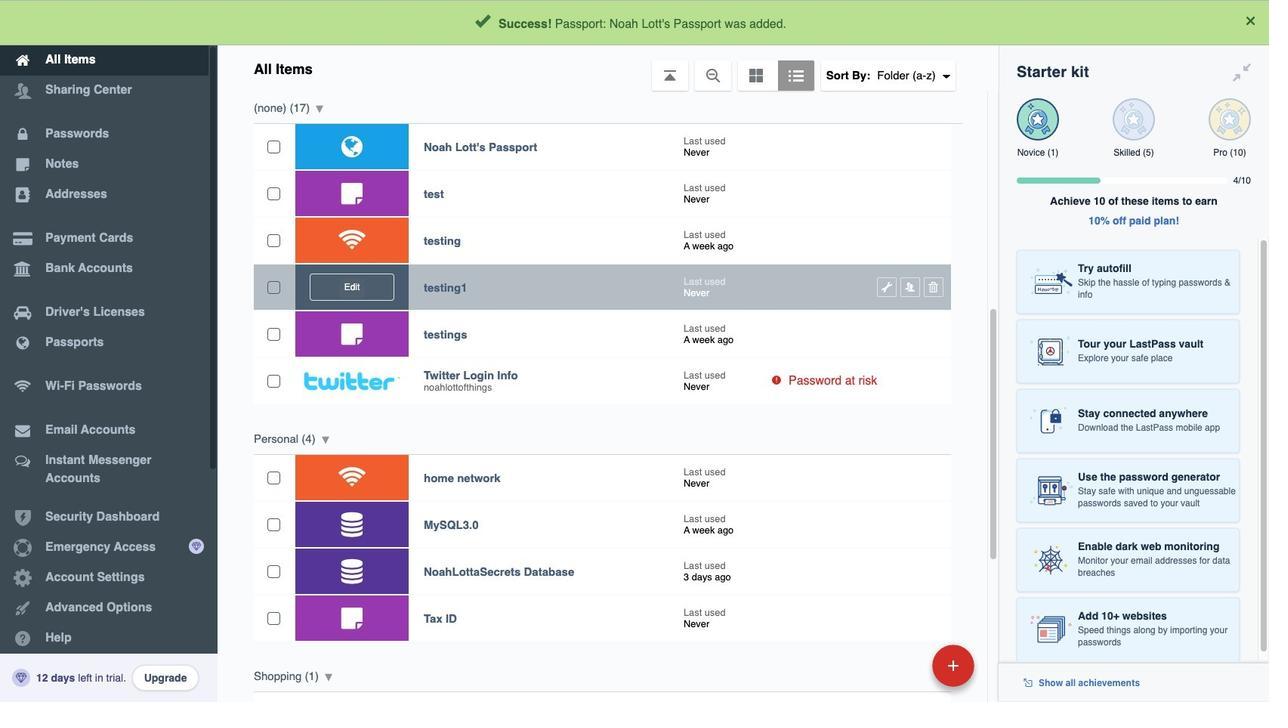 Task type: describe. For each thing, give the bounding box(es) containing it.
new item navigation
[[829, 640, 984, 702]]

new item element
[[829, 644, 980, 687]]

search my vault text field
[[364, 6, 968, 39]]



Task type: vqa. For each thing, say whether or not it's contained in the screenshot.
LastPass Image
no



Task type: locate. For each thing, give the bounding box(es) containing it.
vault options navigation
[[218, 45, 999, 91]]

main navigation navigation
[[0, 0, 218, 702]]

Search search field
[[364, 6, 968, 39]]

alert
[[0, 0, 1270, 45]]



